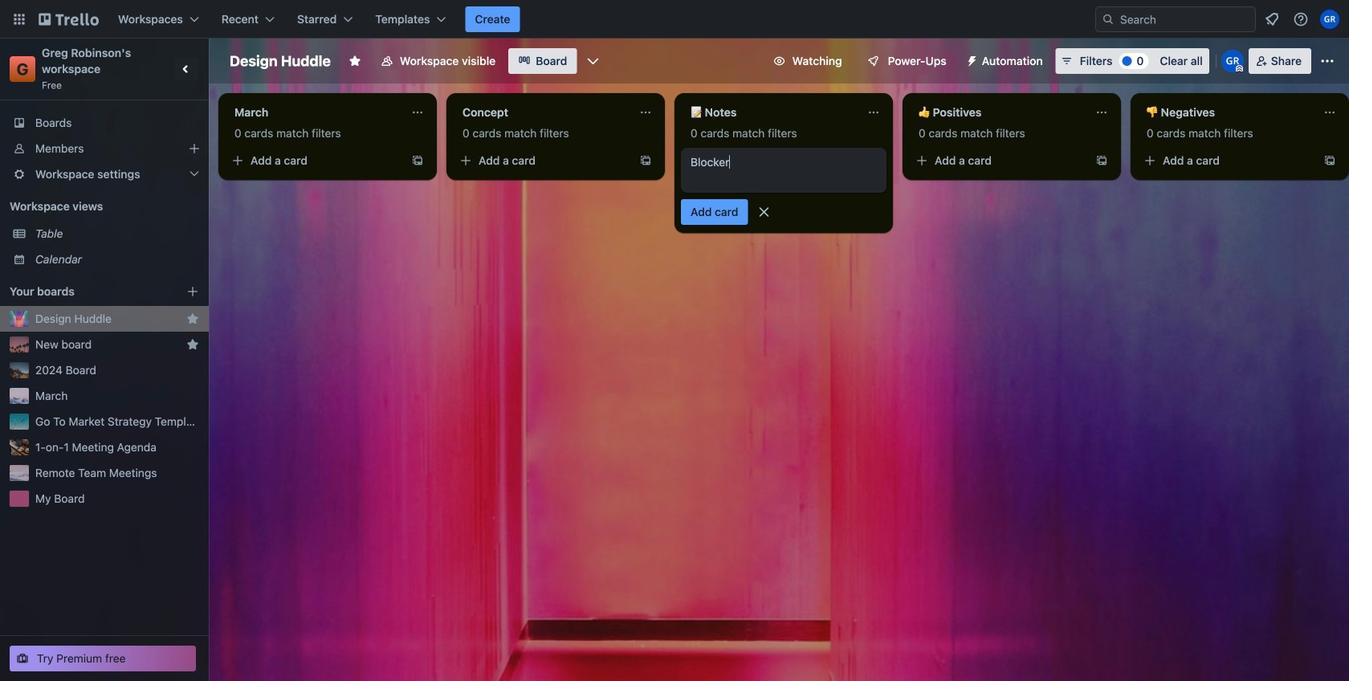 Task type: describe. For each thing, give the bounding box(es) containing it.
1 create from template… image from the left
[[411, 154, 424, 167]]

search image
[[1102, 13, 1115, 26]]

2 starred icon image from the top
[[186, 338, 199, 351]]

greg robinson (gregrobinson96) image
[[1222, 50, 1244, 72]]

show menu image
[[1320, 53, 1336, 69]]

sm image
[[960, 48, 982, 71]]

1 starred icon image from the top
[[186, 312, 199, 325]]

cancel image
[[756, 204, 772, 220]]



Task type: vqa. For each thing, say whether or not it's contained in the screenshot.
first the 'Starred Icon' from the bottom
yes



Task type: locate. For each thing, give the bounding box(es) containing it.
your boards with 8 items element
[[10, 282, 162, 301]]

1 horizontal spatial create from template… image
[[1096, 154, 1109, 167]]

None text field
[[909, 100, 1089, 125], [1137, 100, 1317, 125], [909, 100, 1089, 125], [1137, 100, 1317, 125]]

2 create from template… image from the left
[[1096, 154, 1109, 167]]

customize views image
[[585, 53, 601, 69]]

1 horizontal spatial create from template… image
[[1324, 154, 1337, 167]]

this member is an admin of this board. image
[[1236, 65, 1243, 72]]

create from template… image
[[411, 154, 424, 167], [1096, 154, 1109, 167]]

greg robinson (gregrobinson96) image
[[1321, 10, 1340, 29]]

starred icon image
[[186, 312, 199, 325], [186, 338, 199, 351]]

Board name text field
[[222, 48, 339, 74]]

0 vertical spatial starred icon image
[[186, 312, 199, 325]]

Enter a title for this card… text field
[[681, 148, 887, 193]]

open information menu image
[[1293, 11, 1309, 27]]

0 notifications image
[[1263, 10, 1282, 29]]

None text field
[[225, 100, 405, 125], [453, 100, 633, 125], [681, 100, 861, 125], [225, 100, 405, 125], [453, 100, 633, 125], [681, 100, 861, 125]]

star or unstar board image
[[349, 55, 361, 67]]

1 vertical spatial starred icon image
[[186, 338, 199, 351]]

0 horizontal spatial create from template… image
[[639, 154, 652, 167]]

0 horizontal spatial create from template… image
[[411, 154, 424, 167]]

create from template… image
[[639, 154, 652, 167], [1324, 154, 1337, 167]]

2 create from template… image from the left
[[1324, 154, 1337, 167]]

add board image
[[186, 285, 199, 298]]

1 create from template… image from the left
[[639, 154, 652, 167]]

back to home image
[[39, 6, 99, 32]]

primary element
[[0, 0, 1350, 39]]

Search field
[[1115, 8, 1256, 31]]

workspace navigation collapse icon image
[[175, 58, 198, 80]]



